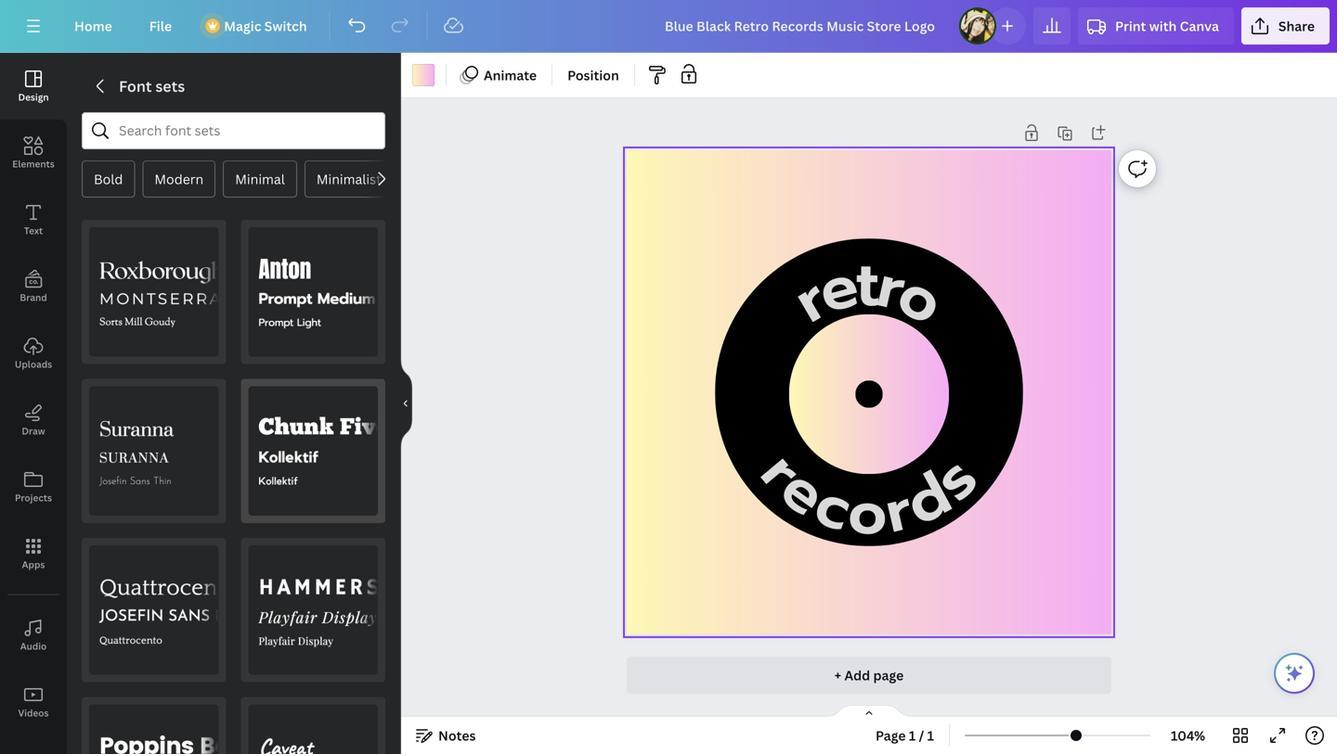 Task type: vqa. For each thing, say whether or not it's contained in the screenshot.
the + add page
yes



Task type: locate. For each thing, give the bounding box(es) containing it.
apps
[[22, 559, 45, 572]]

font sets
[[119, 76, 185, 96]]

draw
[[22, 425, 45, 438]]

1 left /
[[909, 728, 916, 745]]

+
[[835, 667, 841, 685]]

1 1 from the left
[[909, 728, 916, 745]]

104% button
[[1158, 721, 1218, 751]]

minimalist button
[[304, 161, 394, 198]]

notes
[[438, 728, 476, 745]]

page
[[876, 728, 906, 745]]

linear gradient 90°: #fff7ad, #ffa9f9 image
[[412, 64, 435, 86], [412, 64, 435, 86]]

show pages image
[[825, 705, 914, 720]]

apps button
[[0, 521, 67, 588]]

1 horizontal spatial 1
[[927, 728, 934, 745]]

minimal button
[[223, 161, 297, 198]]

0 vertical spatial e
[[809, 238, 869, 338]]

file
[[149, 17, 172, 35]]

o
[[881, 248, 961, 349], [847, 467, 889, 560]]

e
[[809, 238, 869, 338], [762, 444, 845, 540]]

magic switch button
[[194, 7, 322, 45]]

r
[[869, 239, 914, 336], [776, 253, 845, 347], [739, 433, 825, 511], [876, 463, 921, 558]]

bold button
[[82, 161, 135, 198]]

print
[[1115, 17, 1146, 35]]

audio
[[20, 641, 47, 653]]

page
[[873, 667, 904, 685]]

Search font sets search field
[[119, 113, 348, 149]]

videos
[[18, 708, 49, 720]]

104%
[[1171, 728, 1205, 745]]

elements button
[[0, 120, 67, 187]]

s
[[912, 436, 999, 522]]

0 horizontal spatial 1
[[909, 728, 916, 745]]

1 vertical spatial e
[[762, 444, 845, 540]]

elements
[[12, 158, 55, 170]]

design
[[18, 91, 49, 104]]

projects
[[15, 492, 52, 505]]

1
[[909, 728, 916, 745], [927, 728, 934, 745]]

1 right /
[[927, 728, 934, 745]]



Task type: describe. For each thing, give the bounding box(es) containing it.
canva
[[1180, 17, 1219, 35]]

design button
[[0, 53, 67, 120]]

minimal
[[235, 170, 285, 188]]

1 vertical spatial o
[[847, 467, 889, 560]]

/
[[919, 728, 924, 745]]

page 1 / 1
[[876, 728, 934, 745]]

brand
[[20, 292, 47, 304]]

position
[[567, 66, 619, 84]]

animate
[[484, 66, 537, 84]]

uploads
[[15, 358, 52, 371]]

text button
[[0, 187, 67, 253]]

print with canva button
[[1078, 7, 1234, 45]]

projects button
[[0, 454, 67, 521]]

bold
[[94, 170, 123, 188]]

position button
[[560, 60, 627, 90]]

c
[[803, 459, 864, 556]]

e for o
[[809, 238, 869, 338]]

audio button
[[0, 603, 67, 669]]

d
[[888, 450, 967, 550]]

canva assistant image
[[1283, 663, 1306, 685]]

2 1 from the left
[[927, 728, 934, 745]]

Design title text field
[[650, 7, 952, 45]]

print with canva
[[1115, 17, 1219, 35]]

brand button
[[0, 253, 67, 320]]

e for r
[[762, 444, 845, 540]]

modern button
[[142, 161, 216, 198]]

file button
[[134, 7, 187, 45]]

hide image
[[400, 359, 412, 448]]

draw button
[[0, 387, 67, 454]]

with
[[1149, 17, 1177, 35]]

home link
[[59, 7, 127, 45]]

t
[[856, 238, 881, 332]]

share
[[1279, 17, 1315, 35]]

main menu bar
[[0, 0, 1337, 53]]

magic
[[224, 17, 261, 35]]

+ add page
[[835, 667, 904, 685]]

uploads button
[[0, 320, 67, 387]]

+ add page button
[[627, 657, 1111, 695]]

switch
[[264, 17, 307, 35]]

animate button
[[454, 60, 544, 90]]

videos button
[[0, 669, 67, 736]]

notes button
[[409, 721, 483, 751]]

side panel tab list
[[0, 53, 67, 755]]

share button
[[1241, 7, 1330, 45]]

minimalist
[[316, 170, 381, 188]]

text
[[24, 225, 43, 237]]

font
[[119, 76, 152, 96]]

modern
[[154, 170, 204, 188]]

home
[[74, 17, 112, 35]]

sets
[[155, 76, 185, 96]]

0 vertical spatial o
[[881, 248, 961, 349]]

magic switch
[[224, 17, 307, 35]]

add
[[844, 667, 870, 685]]



